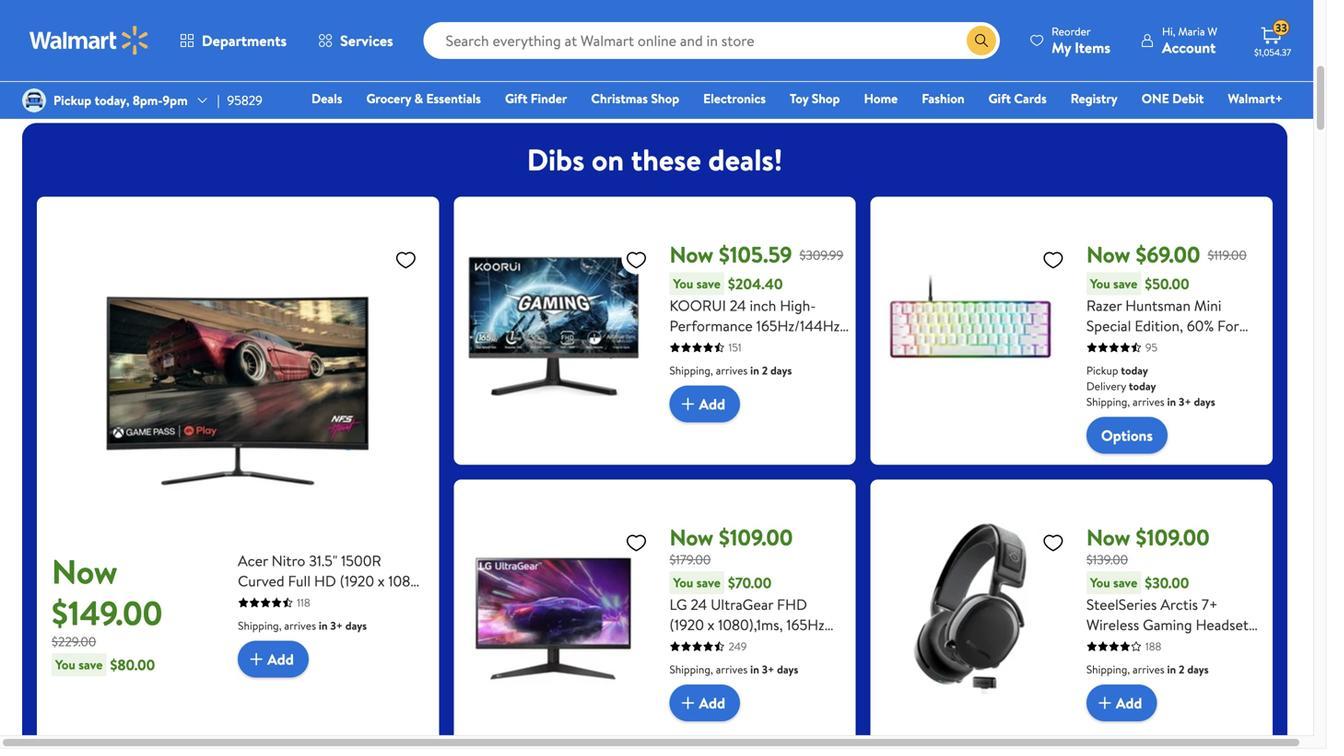 Task type: describe. For each thing, give the bounding box(es) containing it.
shop for toy shop
[[812, 89, 840, 107]]

computer accessories link
[[601, 0, 697, 93]]

deals!
[[708, 139, 783, 180]]

now for now $69.00 $119.00
[[1086, 239, 1130, 270]]

these
[[631, 139, 701, 180]]

computer accessories
[[617, 60, 680, 91]]

camera accessories image
[[947, 0, 1014, 56]]

$179.00
[[669, 551, 711, 569]]

save for now $149.00 $229.00 you save $80.00
[[79, 656, 103, 674]]

gift for gift finder
[[505, 89, 527, 107]]

-
[[1196, 676, 1201, 696]]

1080),1ms,
[[718, 615, 783, 635]]

phone
[[865, 60, 900, 78]]

options link
[[1086, 417, 1168, 454]]

31.5"
[[309, 551, 338, 571]]

gift finder
[[505, 89, 567, 107]]

gaming accessories link
[[711, 0, 807, 93]]

you inside the you save $50.00 razer huntsman mini special edition, 60% form factor, linear optical pc gaming keyboard, black/white
[[1090, 275, 1110, 293]]

deals link
[[303, 88, 351, 108]]

24 inside now $109.00 $179.00 you save $70.00 lg 24 ultragear fhd (1920 x 1080),1ms, 165hz gaming monitor black ,24gq40w-b, new
[[691, 594, 707, 615]]

tablet accessories image
[[1058, 0, 1124, 56]]

gaming inside gaming accessories
[[738, 60, 781, 78]]

my
[[1052, 37, 1071, 58]]

camera
[[959, 60, 1002, 78]]

shop all deals image
[[63, 0, 129, 56]]

lg
[[669, 594, 687, 615]]

gift for gift cards
[[988, 89, 1011, 107]]

add to cart image for now $105.59
[[677, 692, 699, 714]]

accessories for gaming accessories
[[728, 73, 791, 91]]

cell phone accessories image
[[837, 0, 903, 56]]

acer
[[238, 551, 268, 571]]

wireless
[[1086, 615, 1139, 635]]

add button for you save $204.40 koorui 24 inch high- performance 165hz/144hz 1ms(mprt) 100% srgb gaming monitor,adpitive sync,3-side borderless,fhd 1080p va computer monitor,hdmi/displayport,24e4
[[669, 386, 740, 423]]

computer inside "you save $204.40 koorui 24 inch high- performance 165hz/144hz 1ms(mprt) 100% srgb gaming monitor,adpitive sync,3-side borderless,fhd 1080p va computer monitor,hdmi/displayport,24e4"
[[669, 397, 735, 417]]

in for now $109.00 $179.00 you save $70.00 lg 24 ultragear fhd (1920 x 1080),1ms, 165hz gaming monitor black ,24gq40w-b, new
[[750, 662, 759, 677]]

$119.00
[[1208, 246, 1247, 264]]

fashion
[[922, 89, 964, 107]]

high-
[[780, 295, 816, 316]]

christmas shop link
[[583, 88, 688, 108]]

0 horizontal spatial shipping, arrives in 3+ days
[[238, 618, 367, 634]]

shop all tech image
[[284, 0, 350, 56]]

razer
[[1086, 295, 1122, 316]]

tablet
[[1074, 60, 1108, 78]]

add for you save $204.40 koorui 24 inch high- performance 165hz/144hz 1ms(mprt) 100% srgb gaming monitor,adpitive sync,3-side borderless,fhd 1080p va computer monitor,hdmi/displayport,24e4
[[699, 394, 725, 414]]

optical
[[1176, 336, 1223, 356]]

christmas shop
[[591, 89, 679, 107]]

shipping, for now $109.00 $139.00 you save $30.00 steelseries arctis 7+ wireless gaming headset ps5, ps4, pc, mac, android, playstation & nintendo switch - black
[[1086, 662, 1130, 677]]

x inside now $109.00 $179.00 you save $70.00 lg 24 ultragear fhd (1920 x 1080),1ms, 165hz gaming monitor black ,24gq40w-b, new
[[708, 615, 715, 635]]

camera accessories link
[[933, 0, 1028, 93]]

full
[[288, 571, 311, 591]]

acer nitro 31.5" 1500r curved full hd (1920 x 1080) gaming monitor, black, ed320qr s3biipx
[[238, 551, 424, 632]]

add down ed320qr at the left bottom of the page
[[267, 649, 294, 669]]

33
[[1275, 20, 1287, 36]]

add to favorites list, acer nitro 31.5" 1500r curved full hd (1920 x 1080) gaming monitor, black, ed320qr s3biipx image
[[395, 248, 417, 271]]

arrives down 118
[[284, 618, 316, 634]]

7+
[[1202, 594, 1218, 615]]

save inside the you save $50.00 razer huntsman mini special edition, 60% form factor, linear optical pc gaming keyboard, black/white
[[1113, 275, 1137, 293]]

|
[[217, 91, 220, 109]]

gaming inside the you save $50.00 razer huntsman mini special edition, 60% form factor, linear optical pc gaming keyboard, black/white
[[1086, 356, 1136, 377]]

now for now $109.00 $139.00 you save $30.00 steelseries arctis 7+ wireless gaming headset ps5, ps4, pc, mac, android, playstation & nintendo switch - black
[[1086, 522, 1130, 553]]

add to cart image for now $69.00
[[1094, 692, 1116, 714]]

gift cards link
[[980, 88, 1055, 108]]

arrives for now $109.00 $179.00 you save $70.00 lg 24 ultragear fhd (1920 x 1080),1ms, 165hz gaming monitor black ,24gq40w-b, new
[[716, 662, 748, 677]]

home
[[864, 89, 898, 107]]

accessories for computer accessories
[[617, 73, 680, 91]]

srgb
[[781, 336, 816, 356]]

va
[[818, 377, 836, 397]]

today down 95
[[1121, 363, 1148, 378]]

95
[[1145, 340, 1157, 355]]

dibs on these deals!
[[527, 139, 783, 180]]

1 vertical spatial shipping, arrives in 3+ days
[[669, 662, 798, 677]]

departments button
[[164, 18, 302, 63]]

b,
[[749, 655, 762, 676]]

services button
[[302, 18, 409, 63]]

add to favorites list, steelseries arctis 7+ wireless gaming headset  ps5, ps4, pc, mac, android, playstation & nintendo switch - black image
[[1042, 531, 1064, 554]]

add to favorites list, razer huntsman mini special edition, 60% form factor, linear optical pc gaming keyboard, black/white image
[[1042, 248, 1064, 271]]

gift finder link
[[497, 88, 575, 108]]

mac,
[[1176, 635, 1207, 655]]

you for now $109.00 $179.00 you save $70.00 lg 24 ultragear fhd (1920 x 1080),1ms, 165hz gaming monitor black ,24gq40w-b, new
[[673, 574, 693, 592]]

tv
[[497, 60, 513, 78]]

camera accessories
[[949, 60, 1012, 91]]

in inside the pickup today delivery today shipping, arrives in 3+ days
[[1167, 394, 1176, 410]]

days down black,
[[345, 618, 367, 634]]

shipping, for you save $204.40 koorui 24 inch high- performance 165hz/144hz 1ms(mprt) 100% srgb gaming monitor,adpitive sync,3-side borderless,fhd 1080p va computer monitor,hdmi/displayport,24e4
[[669, 363, 713, 378]]

dibs
[[527, 139, 585, 180]]

registry link
[[1062, 88, 1126, 108]]

sync,3-
[[780, 356, 826, 377]]

add button for now $109.00 $139.00 you save $30.00 steelseries arctis 7+ wireless gaming headset ps5, ps4, pc, mac, android, playstation & nintendo switch - black
[[1086, 685, 1157, 722]]

pc
[[1227, 336, 1246, 356]]

tablet accessories
[[1059, 60, 1123, 91]]

1500r
[[341, 551, 381, 571]]

shipping, down curved on the left bottom of the page
[[238, 618, 282, 634]]

save inside "you save $204.40 koorui 24 inch high- performance 165hz/144hz 1ms(mprt) 100% srgb gaming monitor,adpitive sync,3-side borderless,fhd 1080p va computer monitor,hdmi/displayport,24e4"
[[696, 275, 721, 293]]

grocery
[[366, 89, 411, 107]]

inch
[[750, 295, 776, 316]]

add button down ed320qr at the left bottom of the page
[[238, 641, 308, 678]]

save for now $109.00 $179.00 you save $70.00 lg 24 ultragear fhd (1920 x 1080),1ms, 165hz gaming monitor black ,24gq40w-b, new
[[696, 574, 721, 592]]

$139.00
[[1086, 551, 1128, 569]]

cell phone accessories
[[838, 60, 902, 91]]

shipping, arrives in 2 days for $109.00
[[1086, 662, 1209, 677]]

form
[[1217, 316, 1251, 336]]

95829
[[227, 91, 263, 109]]

gift cards
[[988, 89, 1047, 107]]

accessories for camera accessories
[[949, 73, 1012, 91]]

pick up today
[[390, 60, 465, 78]]

$50.00
[[1145, 274, 1189, 294]]

search icon image
[[974, 33, 989, 48]]

factor,
[[1086, 336, 1131, 356]]

add to favorites list, koorui 24 inch high-performance 165hz/144hz 1ms(mprt) 100% srgb gaming monitor,adpitive sync,3-side borderless,fhd 1080p va computer monitor,hdmi/displayport,24e4 image
[[625, 248, 647, 271]]

9pm
[[163, 91, 188, 109]]

$80.00
[[110, 655, 155, 675]]

keyboard,
[[1139, 356, 1203, 377]]

computer inside the "computer accessories"
[[620, 60, 677, 78]]

new
[[765, 655, 794, 676]]

get gifts in time for christmas. image
[[173, 0, 240, 56]]

$109.00 for now $105.59
[[719, 522, 793, 553]]

,24gq40w-
[[669, 655, 749, 676]]

118
[[297, 595, 310, 611]]

you for now $109.00 $139.00 you save $30.00 steelseries arctis 7+ wireless gaming headset ps5, ps4, pc, mac, android, playstation & nintendo switch - black
[[1090, 574, 1110, 592]]

gaming inside now $109.00 $139.00 you save $30.00 steelseries arctis 7+ wireless gaming headset ps5, ps4, pc, mac, android, playstation & nintendo switch - black
[[1143, 615, 1192, 635]]

mini
[[1194, 295, 1221, 316]]

pick up today link
[[380, 0, 476, 80]]

black,
[[349, 591, 386, 612]]

in down monitor,
[[319, 618, 328, 634]]

save for now $109.00 $139.00 you save $30.00 steelseries arctis 7+ wireless gaming headset ps5, ps4, pc, mac, android, playstation & nintendo switch - black
[[1113, 574, 1137, 592]]

gaming inside acer nitro 31.5" 1500r curved full hd (1920 x 1080) gaming monitor, black, ed320qr s3biipx
[[238, 591, 287, 612]]

100%
[[744, 336, 777, 356]]

days for now $109.00 $139.00 you save $30.00 steelseries arctis 7+ wireless gaming headset ps5, ps4, pc, mac, android, playstation & nintendo switch - black
[[1187, 662, 1209, 677]]

pickup for pickup today, 8pm-9pm
[[53, 91, 91, 109]]

gaming inside now $109.00 $179.00 you save $70.00 lg 24 ultragear fhd (1920 x 1080),1ms, 165hz gaming monitor black ,24gq40w-b, new
[[669, 635, 719, 655]]

pickup for pickup today delivery today shipping, arrives in 3+ days
[[1086, 363, 1118, 378]]

hd
[[314, 571, 336, 591]]



Task type: vqa. For each thing, say whether or not it's contained in the screenshot.
2nd Closet from the top
no



Task type: locate. For each thing, give the bounding box(es) containing it.
now for now $149.00 $229.00 you save $80.00
[[52, 548, 118, 594]]

arrives down '188'
[[1133, 662, 1164, 677]]

60%
[[1187, 316, 1214, 336]]

koorui
[[669, 295, 726, 316]]

now
[[669, 239, 714, 270], [1086, 239, 1130, 270], [669, 522, 714, 553], [1086, 522, 1130, 553], [52, 548, 118, 594]]

1 shop from the left
[[651, 89, 679, 107]]

tablet accessories link
[[1043, 0, 1139, 93]]

arrives down the 151
[[716, 363, 748, 378]]

gaming up delivery
[[1086, 356, 1136, 377]]

1 horizontal spatial add to cart image
[[677, 393, 699, 415]]

add button down the monitor,adpitive
[[669, 386, 740, 423]]

shipping, up options link
[[1086, 394, 1130, 410]]

delivery
[[1086, 378, 1126, 394]]

walmart+ link
[[1220, 88, 1291, 108]]

2 left -
[[1179, 662, 1185, 677]]

finder
[[531, 89, 567, 107]]

you up koorui
[[673, 275, 693, 293]]

you up razer
[[1090, 275, 1110, 293]]

days down srgb
[[770, 363, 792, 378]]

days down the keyboard,
[[1194, 394, 1215, 410]]

days for you save $204.40 koorui 24 inch high- performance 165hz/144hz 1ms(mprt) 100% srgb gaming monitor,adpitive sync,3-side borderless,fhd 1080p va computer monitor,hdmi/displayport,24e4
[[770, 363, 792, 378]]

arrives down 249
[[716, 662, 748, 677]]

1 gift from the left
[[505, 89, 527, 107]]

1 horizontal spatial gift
[[988, 89, 1011, 107]]

computer down the monitor,adpitive
[[669, 397, 735, 417]]

grocery & essentials
[[366, 89, 481, 107]]

1 vertical spatial &
[[1220, 655, 1229, 676]]

24 inside "you save $204.40 koorui 24 inch high- performance 165hz/144hz 1ms(mprt) 100% srgb gaming monitor,adpitive sync,3-side borderless,fhd 1080p va computer monitor,hdmi/displayport,24e4"
[[730, 295, 746, 316]]

shop right toy
[[812, 89, 840, 107]]

0 horizontal spatial black
[[777, 635, 811, 655]]

0 horizontal spatial shop
[[651, 89, 679, 107]]

walmart+
[[1228, 89, 1283, 107]]

curved
[[238, 571, 284, 591]]

computer up christmas shop
[[620, 60, 677, 78]]

walmart image
[[29, 26, 149, 55]]

pc,
[[1150, 635, 1173, 655]]

1 vertical spatial shipping, arrives in 2 days
[[1086, 662, 1209, 677]]

now for now $109.00 $179.00 you save $70.00 lg 24 ultragear fhd (1920 x 1080),1ms, 165hz gaming monitor black ,24gq40w-b, new
[[669, 522, 714, 553]]

& inside now $109.00 $139.00 you save $30.00 steelseries arctis 7+ wireless gaming headset ps5, ps4, pc, mac, android, playstation & nintendo switch - black
[[1220, 655, 1229, 676]]

2 $109.00 from the left
[[1136, 522, 1210, 553]]

arctis
[[1160, 594, 1198, 615]]

steelseries
[[1086, 594, 1157, 615]]

$109.00 inside now $109.00 $179.00 you save $70.00 lg 24 ultragear fhd (1920 x 1080),1ms, 165hz gaming monitor black ,24gq40w-b, new
[[719, 522, 793, 553]]

days right b,
[[777, 662, 798, 677]]

0 horizontal spatial 3+
[[330, 618, 343, 634]]

1 add to cart image from the left
[[677, 692, 699, 714]]

165hz
[[786, 615, 824, 635]]

add down the monitor,adpitive
[[699, 394, 725, 414]]

0 vertical spatial 24
[[730, 295, 746, 316]]

gaming left 118
[[238, 591, 287, 612]]

0 vertical spatial &
[[414, 89, 423, 107]]

ps5,
[[1086, 635, 1114, 655]]

tv accessories image
[[505, 0, 571, 56]]

1 horizontal spatial shipping, arrives in 2 days
[[1086, 662, 1209, 677]]

in for now $109.00 $139.00 you save $30.00 steelseries arctis 7+ wireless gaming headset ps5, ps4, pc, mac, android, playstation & nintendo switch - black
[[1167, 662, 1176, 677]]

now up koorui
[[669, 239, 714, 270]]

0 horizontal spatial &
[[414, 89, 423, 107]]

x left '1080)'
[[378, 571, 385, 591]]

gaming accessories
[[728, 60, 791, 91]]

shipping, arrives in 3+ days down 249
[[669, 662, 798, 677]]

1 horizontal spatial 3+
[[762, 662, 774, 677]]

monitor
[[722, 635, 774, 655]]

reorder my items
[[1052, 23, 1110, 58]]

 image
[[22, 88, 46, 112]]

shop right christmas
[[651, 89, 679, 107]]

2 shop from the left
[[812, 89, 840, 107]]

cell
[[840, 60, 862, 78]]

deals
[[312, 89, 342, 107]]

2 gift from the left
[[988, 89, 1011, 107]]

$109.00
[[719, 522, 793, 553], [1136, 522, 1210, 553]]

gaming accessories image
[[726, 0, 793, 56]]

add for now $109.00 $179.00 you save $70.00 lg 24 ultragear fhd (1920 x 1080),1ms, 165hz gaming monitor black ,24gq40w-b, new
[[699, 693, 725, 713]]

Search search field
[[424, 22, 1000, 59]]

in for you save $204.40 koorui 24 inch high- performance 165hz/144hz 1ms(mprt) 100% srgb gaming monitor,adpitive sync,3-side borderless,fhd 1080p va computer monitor,hdmi/displayport,24e4
[[750, 363, 759, 378]]

special
[[1086, 316, 1131, 336]]

pickup today delivery today shipping, arrives in 3+ days
[[1086, 363, 1215, 410]]

$109.00 up $70.00
[[719, 522, 793, 553]]

1 vertical spatial pickup
[[1086, 363, 1118, 378]]

nitro
[[272, 551, 305, 571]]

s3biipx
[[307, 612, 353, 632]]

& right -
[[1220, 655, 1229, 676]]

in down pc,
[[1167, 662, 1176, 677]]

0 horizontal spatial (1920
[[340, 571, 374, 591]]

gaming left 249
[[669, 635, 719, 655]]

2 for save
[[762, 363, 768, 378]]

3+ down monitor,
[[330, 618, 343, 634]]

shipping, arrives in 2 days down '188'
[[1086, 662, 1209, 677]]

save inside now $109.00 $139.00 you save $30.00 steelseries arctis 7+ wireless gaming headset ps5, ps4, pc, mac, android, playstation & nintendo switch - black
[[1113, 574, 1137, 592]]

0 horizontal spatial pickup
[[53, 91, 91, 109]]

0 horizontal spatial 24
[[691, 594, 707, 615]]

0 horizontal spatial x
[[378, 571, 385, 591]]

1080)
[[388, 571, 424, 591]]

toy shop
[[790, 89, 840, 107]]

2 vertical spatial 3+
[[762, 662, 774, 677]]

$69.00
[[1136, 239, 1200, 270]]

electronics link
[[695, 88, 774, 108]]

today down the keyboard,
[[1129, 378, 1156, 394]]

monitor,
[[291, 591, 345, 612]]

24 right lg
[[691, 594, 707, 615]]

1 horizontal spatial 24
[[730, 295, 746, 316]]

add to cart image down ",24gq40w-"
[[677, 692, 699, 714]]

pickup left today,
[[53, 91, 91, 109]]

shipping, left b,
[[669, 662, 713, 677]]

save down $229.00
[[79, 656, 103, 674]]

add to cart image down the monitor,adpitive
[[677, 393, 699, 415]]

debit
[[1172, 89, 1204, 107]]

you up lg
[[673, 574, 693, 592]]

24 left inch
[[730, 295, 746, 316]]

today,
[[95, 91, 129, 109]]

1 vertical spatial 3+
[[330, 618, 343, 634]]

save inside now $109.00 $179.00 you save $70.00 lg 24 ultragear fhd (1920 x 1080),1ms, 165hz gaming monitor black ,24gq40w-b, new
[[696, 574, 721, 592]]

3+ down the keyboard,
[[1179, 394, 1191, 410]]

today right up
[[433, 60, 465, 78]]

8pm-
[[133, 91, 163, 109]]

home link
[[856, 88, 906, 108]]

0 horizontal spatial 2
[[762, 363, 768, 378]]

in down monitor
[[750, 662, 759, 677]]

x right lg
[[708, 615, 715, 635]]

you save $204.40 koorui 24 inch high- performance 165hz/144hz 1ms(mprt) 100% srgb gaming monitor,adpitive sync,3-side borderless,fhd 1080p va computer monitor,hdmi/displayport,24e4
[[669, 274, 879, 437]]

3+ right b,
[[762, 662, 774, 677]]

add button for now $109.00 $179.00 you save $70.00 lg 24 ultragear fhd (1920 x 1080),1ms, 165hz gaming monitor black ,24gq40w-b, new
[[669, 685, 740, 722]]

1 vertical spatial add to cart image
[[245, 648, 267, 671]]

0 vertical spatial (1920
[[340, 571, 374, 591]]

1ms(mprt)
[[669, 336, 741, 356]]

| 95829
[[217, 91, 263, 109]]

(1920 inside acer nitro 31.5" 1500r curved full hd (1920 x 1080) gaming monitor, black, ed320qr s3biipx
[[340, 571, 374, 591]]

1 horizontal spatial shipping, arrives in 3+ days
[[669, 662, 798, 677]]

shop
[[651, 89, 679, 107], [812, 89, 840, 107]]

tv accessories
[[497, 60, 579, 78]]

you down $229.00
[[55, 656, 75, 674]]

2 for $109.00
[[1179, 662, 1185, 677]]

shipping, arrives in 2 days down the 151
[[669, 363, 792, 378]]

gift down 'tv'
[[505, 89, 527, 107]]

arrives for you save $204.40 koorui 24 inch high- performance 165hz/144hz 1ms(mprt) 100% srgb gaming monitor,adpitive sync,3-side borderless,fhd 1080p va computer monitor,hdmi/displayport,24e4
[[716, 363, 748, 378]]

in down 100%
[[750, 363, 759, 378]]

shipping, arrives in 3+ days down 118
[[238, 618, 367, 634]]

0 vertical spatial x
[[378, 571, 385, 591]]

0 vertical spatial pickup
[[53, 91, 91, 109]]

add down ",24gq40w-"
[[699, 693, 725, 713]]

now $109.00 $139.00 you save $30.00 steelseries arctis 7+ wireless gaming headset ps5, ps4, pc, mac, android, playstation & nintendo switch - black
[[1086, 522, 1249, 696]]

save up koorui
[[696, 275, 721, 293]]

1 vertical spatial black
[[1205, 676, 1239, 696]]

now up razer
[[1086, 239, 1130, 270]]

electronics
[[703, 89, 766, 107]]

now inside now $109.00 $139.00 you save $30.00 steelseries arctis 7+ wireless gaming headset ps5, ps4, pc, mac, android, playstation & nintendo switch - black
[[1086, 522, 1130, 553]]

151
[[728, 340, 742, 355]]

services
[[340, 30, 393, 51]]

you for now $149.00 $229.00 you save $80.00
[[55, 656, 75, 674]]

$109.00 inside now $109.00 $139.00 you save $30.00 steelseries arctis 7+ wireless gaming headset ps5, ps4, pc, mac, android, playstation & nintendo switch - black
[[1136, 522, 1210, 553]]

computer
[[620, 60, 677, 78], [669, 397, 735, 417]]

you inside now $109.00 $179.00 you save $70.00 lg 24 ultragear fhd (1920 x 1080),1ms, 165hz gaming monitor black ,24gq40w-b, new
[[673, 574, 693, 592]]

now right "add to favorites list, steelseries arctis 7+ wireless gaming headset  ps5, ps4, pc, mac, android, playstation & nintendo switch - black" image
[[1086, 522, 1130, 553]]

black down fhd
[[777, 635, 811, 655]]

add button down the android,
[[1086, 685, 1157, 722]]

you inside now $109.00 $139.00 you save $30.00 steelseries arctis 7+ wireless gaming headset ps5, ps4, pc, mac, android, playstation & nintendo switch - black
[[1090, 574, 1110, 592]]

days for now $109.00 $179.00 you save $70.00 lg 24 ultragear fhd (1920 x 1080),1ms, 165hz gaming monitor black ,24gq40w-b, new
[[777, 662, 798, 677]]

pickup down factor,
[[1086, 363, 1118, 378]]

0 vertical spatial 2
[[762, 363, 768, 378]]

shipping,
[[669, 363, 713, 378], [1086, 394, 1130, 410], [238, 618, 282, 634], [669, 662, 713, 677], [1086, 662, 1130, 677]]

pickup inside the pickup today delivery today shipping, arrives in 3+ days
[[1086, 363, 1118, 378]]

black/white
[[1086, 377, 1164, 397]]

now right "add to favorites list, lg 24 ultragear fhd (1920 x 1080),1ms, 165hz gaming monitor black ,24gq40w-b, new" image
[[669, 522, 714, 553]]

add for now $109.00 $139.00 you save $30.00 steelseries arctis 7+ wireless gaming headset ps5, ps4, pc, mac, android, playstation & nintendo switch - black
[[1116, 693, 1142, 713]]

$70.00
[[728, 573, 772, 593]]

1 horizontal spatial (1920
[[669, 615, 704, 635]]

0 vertical spatial shipping, arrives in 2 days
[[669, 363, 792, 378]]

you inside now $149.00 $229.00 you save $80.00
[[55, 656, 75, 674]]

1 horizontal spatial &
[[1220, 655, 1229, 676]]

2 horizontal spatial 3+
[[1179, 394, 1191, 410]]

(1920 up ",24gq40w-"
[[669, 615, 704, 635]]

arrives for now $109.00 $139.00 you save $30.00 steelseries arctis 7+ wireless gaming headset ps5, ps4, pc, mac, android, playstation & nintendo switch - black
[[1133, 662, 1164, 677]]

2 add to cart image from the left
[[1094, 692, 1116, 714]]

1 horizontal spatial 2
[[1179, 662, 1185, 677]]

1 vertical spatial (1920
[[669, 615, 704, 635]]

cell phone accessories link
[[822, 0, 918, 93]]

headset
[[1196, 615, 1249, 635]]

black right -
[[1205, 676, 1239, 696]]

add to cart image
[[677, 393, 699, 415], [245, 648, 267, 671]]

save up razer
[[1113, 275, 1137, 293]]

black inside now $109.00 $179.00 you save $70.00 lg 24 ultragear fhd (1920 x 1080),1ms, 165hz gaming monitor black ,24gq40w-b, new
[[777, 635, 811, 655]]

1 horizontal spatial $109.00
[[1136, 522, 1210, 553]]

shipping, inside the pickup today delivery today shipping, arrives in 3+ days
[[1086, 394, 1130, 410]]

1 vertical spatial 2
[[1179, 662, 1185, 677]]

0 vertical spatial shipping, arrives in 3+ days
[[238, 618, 367, 634]]

huntsman
[[1125, 295, 1191, 316]]

now inside now $149.00 $229.00 you save $80.00
[[52, 548, 118, 594]]

you inside "you save $204.40 koorui 24 inch high- performance 165hz/144hz 1ms(mprt) 100% srgb gaming monitor,adpitive sync,3-side borderless,fhd 1080p va computer monitor,hdmi/displayport,24e4"
[[673, 275, 693, 293]]

$109.00 for now $69.00
[[1136, 522, 1210, 553]]

Walmart Site-Wide search field
[[424, 22, 1000, 59]]

$204.40
[[728, 274, 783, 294]]

accessories for tablet accessories
[[1059, 73, 1123, 91]]

arrives inside the pickup today delivery today shipping, arrives in 3+ days
[[1133, 394, 1164, 410]]

days down 'mac,'
[[1187, 662, 1209, 677]]

registry
[[1071, 89, 1118, 107]]

one
[[1142, 89, 1169, 107]]

add down the android,
[[1116, 693, 1142, 713]]

black inside now $109.00 $139.00 you save $30.00 steelseries arctis 7+ wireless gaming headset ps5, ps4, pc, mac, android, playstation & nintendo switch - black
[[1205, 676, 1239, 696]]

0 horizontal spatial $109.00
[[719, 522, 793, 553]]

1 horizontal spatial x
[[708, 615, 715, 635]]

accessories for tv accessories
[[516, 60, 579, 78]]

fashion link
[[913, 88, 973, 108]]

monitor,hdmi/displayport,24e4
[[669, 417, 879, 437]]

(1920 inside now $109.00 $179.00 you save $70.00 lg 24 ultragear fhd (1920 x 1080),1ms, 165hz gaming monitor black ,24gq40w-b, new
[[669, 615, 704, 635]]

ultragear
[[711, 594, 773, 615]]

pick up today image
[[394, 0, 461, 56]]

gaming up electronics
[[738, 60, 781, 78]]

black
[[777, 635, 811, 655], [1205, 676, 1239, 696]]

ed320qr
[[238, 612, 304, 632]]

1 vertical spatial x
[[708, 615, 715, 635]]

up
[[417, 60, 430, 78]]

one debit
[[1142, 89, 1204, 107]]

shipping, down ps5, at the right of the page
[[1086, 662, 1130, 677]]

1 horizontal spatial shop
[[812, 89, 840, 107]]

pickup
[[53, 91, 91, 109], [1086, 363, 1118, 378]]

shop for christmas shop
[[651, 89, 679, 107]]

now for now $105.59 $309.99
[[669, 239, 714, 270]]

&
[[414, 89, 423, 107], [1220, 655, 1229, 676]]

0 vertical spatial black
[[777, 635, 811, 655]]

you down $139.00 at the right bottom of page
[[1090, 574, 1110, 592]]

nintendo
[[1086, 676, 1146, 696]]

(1920 right the 'hd' at the left bottom
[[340, 571, 374, 591]]

shipping, arrives in 2 days for save
[[669, 363, 792, 378]]

add to cart image down ed320qr at the left bottom of the page
[[245, 648, 267, 671]]

1 horizontal spatial add to cart image
[[1094, 692, 1116, 714]]

now inside now $109.00 $179.00 you save $70.00 lg 24 ultragear fhd (1920 x 1080),1ms, 165hz gaming monitor black ,24gq40w-b, new
[[669, 522, 714, 553]]

save inside now $149.00 $229.00 you save $80.00
[[79, 656, 103, 674]]

1 horizontal spatial pickup
[[1086, 363, 1118, 378]]

save up steelseries on the bottom right of the page
[[1113, 574, 1137, 592]]

gaming inside "you save $204.40 koorui 24 inch high- performance 165hz/144hz 1ms(mprt) 100% srgb gaming monitor,adpitive sync,3-side borderless,fhd 1080p va computer monitor,hdmi/displayport,24e4"
[[820, 336, 869, 356]]

$309.99
[[799, 246, 843, 264]]

0 horizontal spatial add to cart image
[[677, 692, 699, 714]]

3+ inside the pickup today delivery today shipping, arrives in 3+ days
[[1179, 394, 1191, 410]]

0 horizontal spatial gift
[[505, 89, 527, 107]]

188
[[1145, 639, 1161, 654]]

0 vertical spatial 3+
[[1179, 394, 1191, 410]]

shipping, for now $109.00 $179.00 you save $70.00 lg 24 ultragear fhd (1920 x 1080),1ms, 165hz gaming monitor black ,24gq40w-b, new
[[669, 662, 713, 677]]

1 $109.00 from the left
[[719, 522, 793, 553]]

& down up
[[414, 89, 423, 107]]

days inside the pickup today delivery today shipping, arrives in 3+ days
[[1194, 394, 1215, 410]]

arrives up options link
[[1133, 394, 1164, 410]]

now up $229.00
[[52, 548, 118, 594]]

shipping, arrives in 2 days
[[669, 363, 792, 378], [1086, 662, 1209, 677]]

0 vertical spatial computer
[[620, 60, 677, 78]]

tv accessories link
[[490, 0, 586, 80]]

249
[[728, 639, 747, 654]]

$109.00 up $30.00
[[1136, 522, 1210, 553]]

1 vertical spatial 24
[[691, 594, 707, 615]]

essentials
[[426, 89, 481, 107]]

add to cart image
[[677, 692, 699, 714], [1094, 692, 1116, 714]]

gaming up '188'
[[1143, 615, 1192, 635]]

shipping, down "1ms(mprt)"
[[669, 363, 713, 378]]

now $149.00 $229.00 you save $80.00
[[52, 548, 163, 675]]

now $105.59 $309.99
[[669, 239, 843, 270]]

1 vertical spatial computer
[[669, 397, 735, 417]]

in
[[750, 363, 759, 378], [1167, 394, 1176, 410], [319, 618, 328, 634], [750, 662, 759, 677], [1167, 662, 1176, 677]]

ps4,
[[1118, 635, 1147, 655]]

in down the keyboard,
[[1167, 394, 1176, 410]]

0 horizontal spatial shipping, arrives in 2 days
[[669, 363, 792, 378]]

165hz/144hz
[[756, 316, 840, 336]]

2 down 100%
[[762, 363, 768, 378]]

hi, maria w account
[[1162, 23, 1217, 58]]

add to favorites list, lg 24 ultragear fhd (1920 x 1080),1ms, 165hz gaming monitor black ,24gq40w-b, new image
[[625, 531, 647, 554]]

0 vertical spatial add to cart image
[[677, 393, 699, 415]]

x inside acer nitro 31.5" 1500r curved full hd (1920 x 1080) gaming monitor, black, ed320qr s3biipx
[[378, 571, 385, 591]]

gift left cards
[[988, 89, 1011, 107]]

computer accessories image
[[616, 0, 682, 56]]

save down $179.00
[[696, 574, 721, 592]]

gaming up va
[[820, 336, 869, 356]]

0 horizontal spatial add to cart image
[[245, 648, 267, 671]]

1 horizontal spatial black
[[1205, 676, 1239, 696]]

add to cart image down the android,
[[1094, 692, 1116, 714]]

add button down ",24gq40w-"
[[669, 685, 740, 722]]



